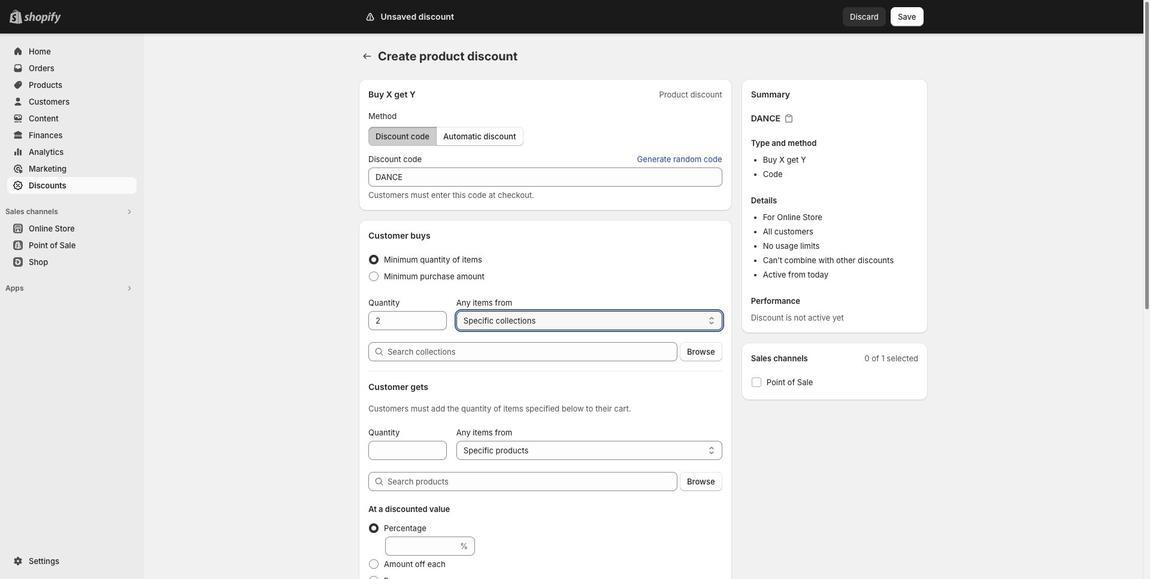 Task type: describe. For each thing, give the bounding box(es) containing it.
shopify image
[[24, 12, 61, 24]]



Task type: locate. For each thing, give the bounding box(es) containing it.
None text field
[[385, 537, 458, 557]]

None text field
[[368, 168, 722, 187], [368, 312, 447, 331], [368, 442, 447, 461], [368, 168, 722, 187], [368, 312, 447, 331], [368, 442, 447, 461]]

Search collections text field
[[388, 343, 678, 362]]

Search products text field
[[388, 473, 678, 492]]



Task type: vqa. For each thing, say whether or not it's contained in the screenshot.
search products text box
yes



